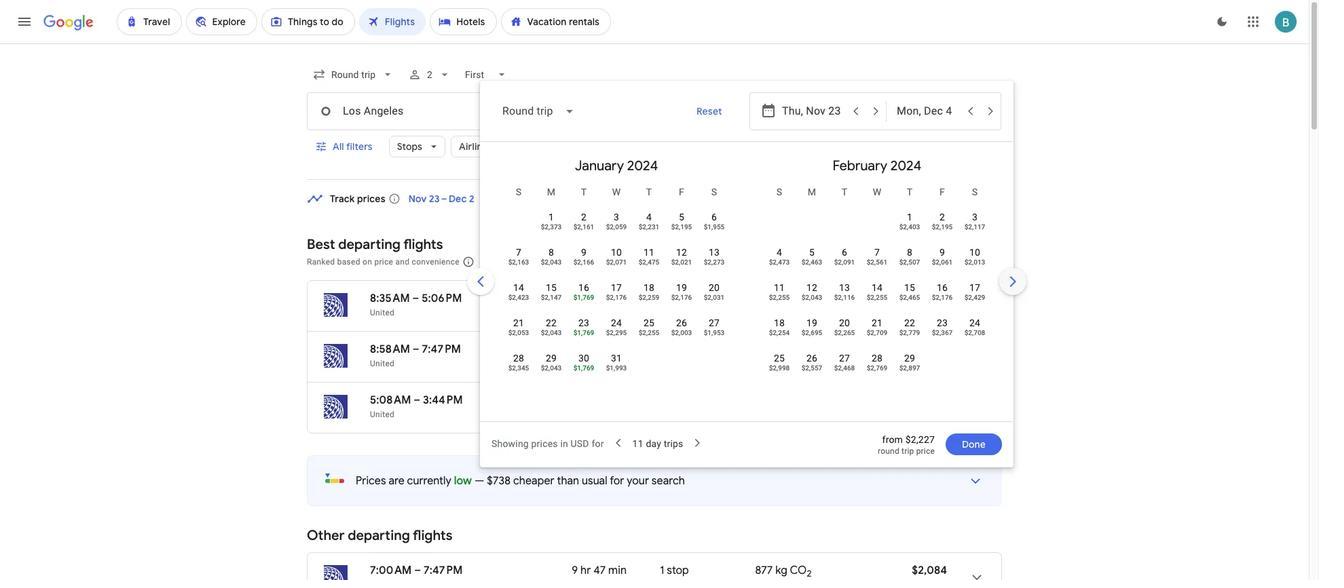 Task type: locate. For each thing, give the bounding box(es) containing it.
2 horizontal spatial $2,255
[[867, 294, 887, 301]]

, 2255 us dollars element up wed, feb 21 element on the right bottom of page
[[867, 294, 887, 301]]

7 up "$2,163"
[[516, 247, 521, 258]]

2 horizontal spatial , 2255 us dollars element
[[867, 294, 887, 301]]

0 horizontal spatial 21
[[513, 318, 524, 329]]

2 8 from the left
[[907, 247, 912, 258]]

0 horizontal spatial 5
[[572, 292, 578, 305]]

, 2043 us dollars element for 8
[[541, 259, 562, 266]]

optional
[[669, 257, 701, 267]]

for
[[620, 257, 631, 267], [592, 438, 604, 449], [610, 475, 624, 488]]

12 down the , 2463 us dollars element
[[806, 282, 817, 293]]

, 1769 us dollars element up the tue, jan 23 element
[[573, 294, 594, 301]]

7 for $2,163
[[516, 247, 521, 258]]

19 $2,176
[[671, 282, 692, 301]]

1 vertical spatial 18
[[774, 318, 785, 329]]

, 2176 us dollars element
[[606, 294, 627, 301], [671, 294, 692, 301], [932, 294, 953, 301]]

18 inside the 18 $2,254
[[774, 318, 785, 329]]

flights
[[403, 236, 443, 253], [413, 527, 452, 544]]

29 for 29 $2,043
[[546, 353, 557, 364]]

9 inside 9 $2,061
[[940, 247, 945, 258]]

None field
[[307, 62, 400, 87], [460, 62, 514, 87], [491, 95, 586, 128], [307, 62, 400, 87], [460, 62, 514, 87], [491, 95, 586, 128]]

0 horizontal spatial 28
[[513, 353, 524, 364]]

and left bag on the right top
[[735, 257, 750, 267]]

1 8 from the left
[[549, 247, 554, 258]]

4 inside 4 $2,231
[[646, 212, 652, 223]]

sort by:
[[945, 255, 980, 267]]

main menu image
[[16, 14, 33, 30]]

1 horizontal spatial 7
[[572, 343, 578, 356]]

7:47 pm right 7:00 am text box
[[424, 564, 463, 578]]

$2,176 for february
[[932, 294, 953, 301]]

14 up $2,423 at the left
[[513, 282, 524, 293]]

Departure time: 8:58 AM. text field
[[370, 343, 410, 356]]

0 horizontal spatial 17
[[611, 282, 622, 293]]

, 1769 us dollars element
[[573, 294, 594, 301], [573, 329, 594, 337], [573, 365, 594, 372]]

14 for 14 $2,423
[[513, 282, 524, 293]]

3 $1,769 from the top
[[573, 365, 594, 372]]

2 21 from the left
[[872, 318, 883, 329]]

1 21 from the left
[[513, 318, 524, 329]]

$2,176 inside february 2024 row group
[[932, 294, 953, 301]]

, 2043 us dollars element
[[541, 259, 562, 266], [802, 294, 822, 301], [541, 329, 562, 337], [541, 365, 562, 372]]

showing prices in usd for
[[491, 438, 604, 449]]

10 for 10 $2,071
[[611, 247, 622, 258]]

2 horizontal spatial 1
[[907, 212, 912, 223]]

f up fri, feb 2 element
[[940, 187, 945, 198]]

23 inside 23 $2,367
[[937, 318, 948, 329]]

times
[[648, 141, 675, 153]]

22 inside 22 $2,043
[[546, 318, 557, 329]]

, 1769 us dollars element down 30
[[573, 365, 594, 372]]

0 horizontal spatial 7
[[516, 247, 521, 258]]

0 horizontal spatial 20
[[709, 282, 720, 293]]

6 up , 1955 us dollars element
[[711, 212, 717, 223]]

sun, feb 25 element
[[774, 352, 785, 365]]

row containing 14
[[502, 275, 730, 314]]

1 t from the left
[[581, 187, 587, 198]]

2 m from the left
[[808, 187, 816, 198]]

kg right the 1,180
[[782, 292, 794, 305]]

2 29 from the left
[[904, 353, 915, 364]]

$1,769 up 49
[[573, 329, 594, 337]]

$2,061
[[932, 259, 953, 266]]

stops button
[[389, 130, 445, 163]]

mon, feb 12 element
[[806, 281, 817, 295]]

24 inside 24 $2,295
[[611, 318, 622, 329]]

leaves los angeles international airport at 7:00 am on thursday, november 23 and arrives at boston logan international airport at 7:47 pm on thursday, november 23. element
[[370, 564, 463, 578]]

flights up convenience
[[403, 236, 443, 253]]

0 vertical spatial 4
[[646, 212, 652, 223]]

round for $2,084
[[910, 360, 932, 369]]

26 $2,557
[[802, 353, 822, 372]]

, 2255 us dollars element for 25
[[639, 329, 659, 337]]

f inside row group
[[940, 187, 945, 198]]

prices inside find the best price region
[[357, 193, 385, 205]]

hr inside 7 hr 49 min lax – bos
[[580, 343, 591, 356]]

t up thu, jan 4 element
[[646, 187, 652, 198]]

round inside $1,975 round trip
[[910, 309, 932, 318]]

, 2003 us dollars element
[[671, 329, 692, 337]]

f inside january 2024 row group
[[679, 187, 684, 198]]

, 2259 us dollars element
[[639, 294, 659, 301]]

done button
[[946, 428, 1002, 461]]

7 for $2,561
[[874, 247, 880, 258]]

2 inside 2 popup button
[[427, 69, 433, 80]]

change appearance image
[[1206, 5, 1238, 38]]

0 vertical spatial 19
[[676, 282, 687, 293]]

23 inside 23 $1,769
[[578, 318, 589, 329]]

, 1769 us dollars element for 23
[[573, 329, 594, 337]]

from
[[882, 434, 903, 445]]

11 down $2,473 on the top right of the page
[[774, 282, 785, 293]]

2 vertical spatial co
[[790, 564, 807, 578]]

lax for 5
[[572, 308, 587, 318]]

3 up $2,117
[[972, 212, 978, 223]]

$1,955
[[704, 223, 725, 231]]

1 for february 2024
[[907, 212, 912, 223]]

2 united from the top
[[370, 359, 395, 369]]

877
[[755, 564, 773, 578]]

sat, jan 20 element
[[709, 281, 720, 295]]

united down 8:58 am 'text field'
[[370, 359, 395, 369]]

8 inside 8 $2,043
[[549, 247, 554, 258]]

2 $1,769 from the top
[[573, 329, 594, 337]]

Departure time: 5:08 AM. text field
[[370, 394, 411, 407]]

1 vertical spatial 20
[[839, 318, 850, 329]]

departing up on
[[338, 236, 400, 253]]

min for 7 hr 49 min lax – bos
[[608, 343, 627, 356]]

0 horizontal spatial 16
[[578, 282, 589, 293]]

row
[[535, 199, 730, 243], [893, 199, 991, 243], [502, 240, 730, 278], [763, 240, 991, 278], [502, 275, 730, 314], [763, 275, 991, 314], [502, 310, 730, 349], [763, 310, 991, 349], [502, 346, 633, 384], [763, 346, 926, 384]]

prices for track
[[357, 193, 385, 205]]

7 for hr
[[572, 343, 578, 356]]

0 vertical spatial $2,084
[[912, 343, 947, 356]]

w inside january 2024 row group
[[612, 187, 621, 198]]

5 left sat, jan 6 element
[[679, 212, 684, 223]]

1 vertical spatial round
[[910, 360, 932, 369]]

f for february 2024
[[940, 187, 945, 198]]

0 horizontal spatial $2,255
[[639, 329, 659, 337]]

0 vertical spatial 11
[[644, 247, 654, 258]]

3 inside 3 $2,117
[[972, 212, 978, 223]]

thu, feb 22 element
[[904, 316, 915, 330]]

– inside 8:58 am – 7:47 pm united
[[413, 343, 419, 356]]

12 inside the 12 $2,043
[[806, 282, 817, 293]]

3
[[614, 212, 619, 223], [972, 212, 978, 223]]

tue, jan 30 element
[[578, 352, 589, 365]]

by:
[[967, 255, 980, 267]]

28 inside 28 $2,345
[[513, 353, 524, 364]]

2 , 1769 us dollars element from the top
[[573, 329, 594, 337]]

2 $2,084 from the top
[[912, 564, 947, 578]]

17 for 17 $2,176
[[611, 282, 622, 293]]

0 vertical spatial 5
[[679, 212, 684, 223]]

1 2024 from the left
[[627, 157, 658, 174]]

1 24 from the left
[[611, 318, 622, 329]]

1 vertical spatial 26
[[806, 353, 817, 364]]

prices left are
[[356, 475, 386, 488]]

13 inside 13 $2,116
[[839, 282, 850, 293]]

11 inside 11 $2,475
[[644, 247, 654, 258]]

prices inside search field
[[531, 438, 558, 449]]

24 for 24 $2,295
[[611, 318, 622, 329]]

m for february 2024
[[808, 187, 816, 198]]

$2,195 for 5
[[671, 223, 692, 231]]

19 inside 19 $2,176
[[676, 282, 687, 293]]

2 vertical spatial united
[[370, 410, 395, 420]]

2 24 from the left
[[969, 318, 980, 329]]

$2,255 for 14
[[867, 294, 887, 301]]

tue, jan 2 element
[[581, 210, 587, 224]]

$2,345
[[508, 365, 529, 372]]

8 for 8 $2,507
[[907, 247, 912, 258]]

wed, feb 14 element
[[872, 281, 883, 295]]

0 horizontal spatial 19
[[676, 282, 687, 293]]

t down february
[[842, 187, 847, 198]]

$2,259
[[639, 294, 659, 301]]

0 horizontal spatial , 2176 us dollars element
[[606, 294, 627, 301]]

0 horizontal spatial 10
[[611, 247, 622, 258]]

0 vertical spatial 31
[[593, 292, 603, 305]]

co
[[796, 292, 813, 305], [790, 343, 807, 356], [790, 564, 807, 578]]

w
[[612, 187, 621, 198], [873, 187, 881, 198]]

row containing 18
[[763, 310, 991, 349]]

$2,195
[[671, 223, 692, 231], [932, 223, 953, 231]]

filters
[[346, 141, 372, 153]]

1
[[549, 212, 554, 223], [907, 212, 912, 223], [660, 564, 664, 578]]

14 inside 14 $2,423
[[513, 282, 524, 293]]

0 horizontal spatial 8
[[549, 247, 554, 258]]

$2,043 inside february 2024 row group
[[802, 294, 822, 301]]

5 inside 5 $2,195
[[679, 212, 684, 223]]

11 inside 11 $2,255
[[774, 282, 785, 293]]

hr left 47
[[581, 564, 591, 578]]

19 up , 2695 us dollars element
[[806, 318, 817, 329]]

15 inside the 15 $2,465
[[904, 282, 915, 293]]

1,180 kg co 2
[[755, 292, 818, 308]]

4 inside 4 $2,473
[[777, 247, 782, 258]]

29 inside 29 $2,897
[[904, 353, 915, 364]]

$1,769 down 30
[[573, 365, 594, 372]]

18 up $2,259
[[644, 282, 654, 293]]

w up the wed, jan 3 element at the top left of page
[[612, 187, 621, 198]]

2 inside 2 $2,195
[[940, 212, 945, 223]]

co right sun, feb 25 element
[[790, 343, 807, 356]]

$2,463
[[802, 259, 822, 266]]

3 up , 2059 us dollars element
[[614, 212, 619, 223]]

$2,195 up fri, feb 9 element on the top right of page
[[932, 223, 953, 231]]

10 up , 2013 us dollars element
[[969, 247, 980, 258]]

28 inside 28 $2,769
[[872, 353, 883, 364]]

9 up , 2061 us dollars element
[[940, 247, 945, 258]]

1 horizontal spatial 17
[[969, 282, 980, 293]]

$2,695
[[802, 329, 822, 337]]

lax inside 7 hr 49 min lax – bos
[[572, 359, 587, 369]]

3 inside 3 $2,059
[[614, 212, 619, 223]]

hr left 49
[[580, 343, 591, 356]]

23 up , 2367 us dollars element
[[937, 318, 948, 329]]

m up mon, jan 1 "element"
[[547, 187, 555, 198]]

, 2195 us dollars element for 5
[[671, 223, 692, 231]]

1 horizontal spatial 8
[[907, 247, 912, 258]]

15 for 15 $2,465
[[904, 282, 915, 293]]

29 up , 2897 us dollars element
[[904, 353, 915, 364]]

0 horizontal spatial m
[[547, 187, 555, 198]]

f for january 2024
[[679, 187, 684, 198]]

4 s from the left
[[972, 187, 978, 198]]

1 horizontal spatial 5
[[679, 212, 684, 223]]

1 vertical spatial min
[[608, 343, 627, 356]]

8 inside 8 $2,507
[[907, 247, 912, 258]]

24 for 24 $2,708
[[969, 318, 980, 329]]

1 horizontal spatial 18
[[774, 318, 785, 329]]

1 $2,195 from the left
[[671, 223, 692, 231]]

1 horizontal spatial 26
[[806, 353, 817, 364]]

21 inside the 21 $2,709
[[872, 318, 883, 329]]

f up fri, jan 5 element at the right top of page
[[679, 187, 684, 198]]

17 for 17 $2,429
[[969, 282, 980, 293]]

co up the mon, feb 19 element
[[796, 292, 813, 305]]

m inside january 2024 row group
[[547, 187, 555, 198]]

7 inside 7 $2,561
[[874, 247, 880, 258]]

27 $2,468
[[834, 353, 855, 372]]

1 $2,084 from the top
[[912, 343, 947, 356]]

22 up , 2779 us dollars "element"
[[904, 318, 915, 329]]

trip inside $2,084 round trip
[[934, 360, 947, 369]]

2 3 from the left
[[972, 212, 978, 223]]

, 2403 us dollars element
[[899, 223, 920, 231]]

1 vertical spatial 27
[[839, 353, 850, 364]]

28 for 28 $2,769
[[872, 353, 883, 364]]

total duration 5 hr 31 min. element
[[572, 292, 660, 308]]

sun, jan 28 element
[[513, 352, 524, 365]]

4
[[646, 212, 652, 223], [777, 247, 782, 258]]

$2,043 for 22
[[541, 329, 562, 337]]

grid containing january 2024
[[486, 147, 1007, 430]]

, 2195 us dollars element for 2
[[932, 223, 953, 231]]

6 inside 6 $1,955
[[711, 212, 717, 223]]

$2,708
[[964, 329, 985, 337]]

1 up $2,373 on the top left of page
[[549, 212, 554, 223]]

Return text field
[[897, 93, 959, 130], [897, 93, 959, 130]]

14
[[513, 282, 524, 293], [872, 282, 883, 293]]

0 horizontal spatial and
[[395, 257, 410, 267]]

$2,043 for 8
[[541, 259, 562, 266]]

1 22 from the left
[[546, 318, 557, 329]]

2024 down the times
[[627, 157, 658, 174]]

1 horizontal spatial price
[[916, 447, 935, 456]]

none search field containing january 2024
[[307, 58, 1029, 468]]

, 1769 us dollars element up 49
[[573, 329, 594, 337]]

3 , 2176 us dollars element from the left
[[932, 294, 953, 301]]

row containing 28
[[502, 346, 633, 384]]

t up tue, jan 2 "element"
[[581, 187, 587, 198]]

22 $2,779
[[899, 318, 920, 337]]

2 horizontal spatial 7
[[874, 247, 880, 258]]

21 up $2,709 at the right
[[872, 318, 883, 329]]

prices for prices include required taxes + fees for 2 adults. optional charges and bag fees may apply. passenger assistance
[[483, 257, 506, 267]]

$2,255 for 25
[[639, 329, 659, 337]]

united for 5:08 am
[[370, 410, 395, 420]]

stop
[[667, 564, 689, 578]]

$2,084 down , 2367 us dollars element
[[912, 343, 947, 356]]

12 inside 12 $2,021
[[676, 247, 687, 258]]

row containing 7
[[502, 240, 730, 278]]

$2,043 up mon, jan 15 element
[[541, 259, 562, 266]]

1 vertical spatial 31
[[611, 353, 622, 364]]

7:00 am
[[370, 564, 412, 578]]

14 $2,423
[[508, 282, 529, 301]]

, 2161 us dollars element
[[573, 223, 594, 231]]

mon, jan 15 element
[[546, 281, 557, 295]]

1 horizontal spatial w
[[873, 187, 881, 198]]

main content
[[307, 181, 1002, 580]]

0 horizontal spatial 31
[[593, 292, 603, 305]]

, 2295 us dollars element
[[606, 329, 627, 337]]

16 inside 16 $1,769
[[578, 282, 589, 293]]

2 vertical spatial 11
[[632, 438, 643, 449]]

1 28 from the left
[[513, 353, 524, 364]]

1 horizontal spatial 28
[[872, 353, 883, 364]]

tue, feb 27 element
[[839, 352, 850, 365]]

1 s from the left
[[516, 187, 522, 198]]

$2,255 left '$2,003'
[[639, 329, 659, 337]]

1 horizontal spatial fees
[[768, 257, 785, 267]]

m
[[547, 187, 555, 198], [808, 187, 816, 198]]

28 up , 2345 us dollars element
[[513, 353, 524, 364]]

fri, jan 26 element
[[676, 316, 687, 330]]

stops
[[397, 141, 422, 153]]

2 16 from the left
[[937, 282, 948, 293]]

co right 877
[[790, 564, 807, 578]]

co inside 1,180 kg co 2
[[796, 292, 813, 305]]

1 horizontal spatial 14
[[872, 282, 883, 293]]

lax left bos at the left bottom of page
[[572, 359, 587, 369]]

1 horizontal spatial 19
[[806, 318, 817, 329]]

None search field
[[307, 58, 1029, 468]]

1 horizontal spatial $2,176
[[671, 294, 692, 301]]

, 1955 us dollars element
[[704, 223, 725, 231]]

, 2053 us dollars element
[[508, 329, 529, 337]]

2024 for january 2024
[[627, 157, 658, 174]]

, 2561 us dollars element
[[867, 259, 887, 266]]

26 up '$2,003'
[[676, 318, 687, 329]]

, 2255 us dollars element left '$2,003'
[[639, 329, 659, 337]]

1 horizontal spatial 31
[[611, 353, 622, 364]]

16 inside 16 $2,176
[[937, 282, 948, 293]]

24 inside 24 $2,708
[[969, 318, 980, 329]]

, 2043 us dollars element for 22
[[541, 329, 562, 337]]

8 up "$2,507"
[[907, 247, 912, 258]]

7:47 pm inside 8:58 am – 7:47 pm united
[[422, 343, 461, 356]]

1 and from the left
[[395, 257, 410, 267]]

6 for 6 $1,955
[[711, 212, 717, 223]]

$2,117
[[964, 223, 985, 231]]

, 2897 us dollars element
[[899, 365, 920, 372]]

price down "$2,227"
[[916, 447, 935, 456]]

trip down $1,975 'text box'
[[934, 309, 947, 318]]

10 inside 10 $2,071
[[611, 247, 622, 258]]

1 m from the left
[[547, 187, 555, 198]]

prices
[[357, 193, 385, 205], [531, 438, 558, 449]]

11 left day
[[632, 438, 643, 449]]

1 inside 1 $2,403
[[907, 212, 912, 223]]

0 horizontal spatial 27
[[709, 318, 720, 329]]

1 23 from the left
[[578, 318, 589, 329]]

1 , 1769 us dollars element from the top
[[573, 294, 594, 301]]

11 up , 2475 us dollars element
[[644, 247, 654, 258]]

1 inside 1 $2,373
[[549, 212, 554, 223]]

1 horizontal spatial 29
[[904, 353, 915, 364]]

, 2195 us dollars element up fri, feb 9 element on the top right of page
[[932, 223, 953, 231]]

$2,265
[[834, 329, 855, 337]]

and
[[395, 257, 410, 267], [735, 257, 750, 267]]

1 lax from the top
[[572, 308, 587, 318]]

flights for other departing flights
[[413, 527, 452, 544]]

8
[[549, 247, 554, 258], [907, 247, 912, 258]]

2 $2,195 from the left
[[932, 223, 953, 231]]

1 horizontal spatial $2,255
[[769, 294, 790, 301]]

min inside 5 hr 31 min lax –
[[606, 292, 624, 305]]

, 2163 us dollars element
[[508, 259, 529, 266]]

0 horizontal spatial 22
[[546, 318, 557, 329]]

co inside 877 kg co 2
[[790, 564, 807, 578]]

Departure time: 8:35 AM. text field
[[370, 292, 410, 305]]

w down february 2024
[[873, 187, 881, 198]]

1 w from the left
[[612, 187, 621, 198]]

1 horizontal spatial and
[[735, 257, 750, 267]]

$2,031
[[704, 294, 725, 301]]

10 $2,013
[[964, 247, 985, 266]]

2084 US dollars text field
[[912, 343, 947, 356]]

2 10 from the left
[[969, 247, 980, 258]]

1 horizontal spatial $2,195
[[932, 223, 953, 231]]

10 for 10 $2,013
[[969, 247, 980, 258]]

22 down , 2147 us dollars element
[[546, 318, 557, 329]]

0 vertical spatial min
[[606, 292, 624, 305]]

w for january
[[612, 187, 621, 198]]

0 vertical spatial 20
[[709, 282, 720, 293]]

, 2043 us dollars element for 29
[[541, 365, 562, 372]]

, 2043 us dollars element right , 2345 us dollars element
[[541, 365, 562, 372]]

m for january 2024
[[547, 187, 555, 198]]

15 inside '15 $2,147'
[[546, 282, 557, 293]]

1 for january 2024
[[549, 212, 554, 223]]

1 horizontal spatial prices
[[531, 438, 558, 449]]

1 f from the left
[[679, 187, 684, 198]]

co for 1,180
[[796, 292, 813, 305]]

leaves los angeles international airport at 8:58 am on thursday, november 23 and arrives at boston logan international airport at 7:47 pm on thursday, november 23. element
[[370, 343, 461, 356]]

14 for 14 $2,255
[[872, 282, 883, 293]]

february 2024
[[833, 157, 922, 174]]

$2,195 inside january 2024 row group
[[671, 223, 692, 231]]

, 2176 us dollars element for february
[[932, 294, 953, 301]]

5 inside 5 hr 31 min lax –
[[572, 292, 578, 305]]

2024 for february 2024
[[891, 157, 922, 174]]

47
[[593, 564, 606, 578]]

wed, jan 24 element
[[611, 316, 622, 330]]

t up thu, feb 1 element
[[907, 187, 913, 198]]

from $2,227 round trip price
[[878, 434, 935, 456]]

18 up $2,254
[[774, 318, 785, 329]]

$2,043 up mon, jan 29 element
[[541, 329, 562, 337]]

1 horizontal spatial , 2255 us dollars element
[[769, 294, 790, 301]]

total duration 7 hr 49 min. element
[[572, 343, 660, 358]]

$2,043
[[541, 259, 562, 266], [802, 294, 822, 301], [541, 329, 562, 337], [541, 365, 562, 372]]

7 inside 7 hr 49 min lax – bos
[[572, 343, 578, 356]]

, 2117 us dollars element
[[964, 223, 985, 231]]

2 28 from the left
[[872, 353, 883, 364]]

$2,465
[[899, 294, 920, 301]]

0 horizontal spatial , 2195 us dollars element
[[671, 223, 692, 231]]

passenger assistance button
[[830, 257, 913, 267]]

1 vertical spatial prices
[[356, 475, 386, 488]]

none text field inside search field
[[307, 92, 520, 130]]

17 inside 17 $2,429
[[969, 282, 980, 293]]

15 up , 2147 us dollars element
[[546, 282, 557, 293]]

hr for 9
[[581, 564, 591, 578]]

, 2255 us dollars element up "sun, feb 18" element
[[769, 294, 790, 301]]

9 for 9 $2,166
[[581, 247, 587, 258]]

27 inside 27 $2,468
[[839, 353, 850, 364]]

2024
[[627, 157, 658, 174], [891, 157, 922, 174]]

1 horizontal spatial 25
[[774, 353, 785, 364]]

2 lax from the top
[[572, 359, 587, 369]]

3 $2,176 from the left
[[932, 294, 953, 301]]

10 inside 10 $2,013
[[969, 247, 980, 258]]

25 up ", 2998 us dollars" element
[[774, 353, 785, 364]]

18
[[644, 282, 654, 293], [774, 318, 785, 329]]

2 vertical spatial trip
[[902, 447, 914, 456]]

7:47 pm for 7:00 am – 7:47 pm
[[424, 564, 463, 578]]

6 up , 2091 us dollars element
[[842, 247, 847, 258]]

2 23 from the left
[[937, 318, 948, 329]]

1 horizontal spatial 10
[[969, 247, 980, 258]]

hr inside 5 hr 31 min lax –
[[581, 292, 591, 305]]

mon, jan 8 element
[[549, 246, 554, 259]]

1 vertical spatial 13
[[839, 282, 850, 293]]

8:58 am – 7:47 pm united
[[370, 343, 461, 369]]

31
[[593, 292, 603, 305], [611, 353, 622, 364]]

27 inside 27 $1,953
[[709, 318, 720, 329]]

20 up $2,265 at the right of the page
[[839, 318, 850, 329]]

tue, jan 16 element
[[578, 281, 589, 295]]

24 up $2,295
[[611, 318, 622, 329]]

21 inside 21 $2,053
[[513, 318, 524, 329]]

thu, feb 8 element
[[907, 246, 912, 259]]

2 w from the left
[[873, 187, 881, 198]]

0 horizontal spatial 12
[[676, 247, 687, 258]]

total duration 9 hr 47 min. element
[[572, 564, 660, 580]]

0 vertical spatial 6
[[711, 212, 717, 223]]

prices left "$2,163"
[[483, 257, 506, 267]]

kg right 877
[[775, 564, 787, 578]]

25 inside the 25 $2,255
[[644, 318, 654, 329]]

1 vertical spatial 7:47 pm
[[424, 564, 463, 578]]

united inside 8:35 am – 5:06 pm united
[[370, 308, 395, 318]]

29 inside 29 $2,043
[[546, 353, 557, 364]]

, 2043 us dollars element up mon, jan 15 element
[[541, 259, 562, 266]]

2 , 2176 us dollars element from the left
[[671, 294, 692, 301]]

prices for prices are currently low — $738 cheaper than usual for your search
[[356, 475, 386, 488]]

None text field
[[307, 92, 520, 130]]

price inside from $2,227 round trip price
[[916, 447, 935, 456]]

0 horizontal spatial prices
[[357, 193, 385, 205]]

0 vertical spatial 12
[[676, 247, 687, 258]]

21 up $2,053 at the bottom left of the page
[[513, 318, 524, 329]]

2 vertical spatial 5
[[572, 292, 578, 305]]

3 , 1769 us dollars element from the top
[[573, 365, 594, 372]]

29
[[546, 353, 557, 364], [904, 353, 915, 364]]

5 up the , 2463 us dollars element
[[809, 247, 815, 258]]

15 up , 2465 us dollars element on the bottom
[[904, 282, 915, 293]]

1 $1,769 from the top
[[573, 294, 594, 301]]

required
[[538, 257, 570, 267]]

1 horizontal spatial 21
[[872, 318, 883, 329]]

trip inside from $2,227 round trip price
[[902, 447, 914, 456]]

1 vertical spatial price
[[916, 447, 935, 456]]

17 $2,429
[[964, 282, 985, 301]]

sort
[[945, 255, 964, 267]]

$2,043 up the mon, feb 19 element
[[802, 294, 822, 301]]

2 15 from the left
[[904, 282, 915, 293]]

$2,084 inside $2,084 round trip
[[912, 343, 947, 356]]

hr for 5
[[581, 292, 591, 305]]

1 10 from the left
[[611, 247, 622, 258]]

airlines button
[[451, 130, 516, 163]]

prices left learn more about tracked prices image
[[357, 193, 385, 205]]

tue, jan 23 element
[[578, 316, 589, 330]]

w for february
[[873, 187, 881, 198]]

1 vertical spatial kg
[[775, 343, 787, 356]]

20 inside 20 $2,031
[[709, 282, 720, 293]]

0 horizontal spatial prices
[[356, 475, 386, 488]]

7:47 pm for 8:58 am – 7:47 pm united
[[422, 343, 461, 356]]

$2,255 for 11
[[769, 294, 790, 301]]

2 , 2195 us dollars element from the left
[[932, 223, 953, 231]]

$2,091
[[834, 259, 855, 266]]

1 14 from the left
[[513, 282, 524, 293]]

0 horizontal spatial 25
[[644, 318, 654, 329]]

1 vertical spatial 25
[[774, 353, 785, 364]]

2 vertical spatial hr
[[581, 564, 591, 578]]

$2,255 up wed, feb 21 element on the right bottom of page
[[867, 294, 887, 301]]

$2,043 right , 2345 us dollars element
[[541, 365, 562, 372]]

2 vertical spatial $1,769
[[573, 365, 594, 372]]

1 up , 2403 us dollars 'element'
[[907, 212, 912, 223]]

, 2195 us dollars element up fri, jan 12 'element'
[[671, 223, 692, 231]]

wed, jan 17 element
[[611, 281, 622, 295]]

0 vertical spatial departing
[[338, 236, 400, 253]]

tue, feb 6 element
[[842, 246, 847, 259]]

8 down , 2373 us dollars element
[[549, 247, 554, 258]]

trips
[[664, 438, 683, 449]]

1 horizontal spatial 13
[[839, 282, 850, 293]]

kg inside 877 kg co 2
[[775, 564, 787, 578]]

$2,195 for 2
[[932, 223, 953, 231]]

13 for 13 $2,273
[[709, 247, 720, 258]]

1 horizontal spatial 12
[[806, 282, 817, 293]]

28 for 28 $2,345
[[513, 353, 524, 364]]

9 inside 9 $2,166
[[581, 247, 587, 258]]

14 inside 14 $2,255
[[872, 282, 883, 293]]

, 2373 us dollars element
[[541, 223, 562, 231]]

0 horizontal spatial 24
[[611, 318, 622, 329]]

2 22 from the left
[[904, 318, 915, 329]]

more details image
[[959, 465, 992, 498]]

0 horizontal spatial $2,176
[[606, 294, 627, 301]]

26 up $2,557
[[806, 353, 817, 364]]

leaves los angeles international airport at 5:08 am on thursday, november 23 and arrives at boston logan international airport at 3:44 pm on thursday, november 23. element
[[370, 394, 463, 407]]

tue, feb 13 element
[[839, 281, 850, 295]]

3 united from the top
[[370, 410, 395, 420]]

29 for 29 $2,897
[[904, 353, 915, 364]]

7 $2,561
[[867, 247, 887, 266]]

19 down , 2021 us dollars element
[[676, 282, 687, 293]]

2024 down duration
[[891, 157, 922, 174]]

best
[[307, 236, 335, 253]]

, 2043 us dollars element up mon, jan 29 element
[[541, 329, 562, 337]]

3 for january 2024
[[614, 212, 619, 223]]

grid
[[486, 147, 1007, 430]]

13 inside 13 $2,273
[[709, 247, 720, 258]]

sat, jan 13 element
[[709, 246, 720, 259]]

$2,176
[[606, 294, 627, 301], [671, 294, 692, 301], [932, 294, 953, 301]]

5 $2,195
[[671, 212, 692, 231]]

4 up "$2,231"
[[646, 212, 652, 223]]

31 up , 1993 us dollars element at bottom left
[[611, 353, 622, 364]]

4 $2,231
[[639, 212, 659, 231]]

11
[[644, 247, 654, 258], [774, 282, 785, 293], [632, 438, 643, 449]]

+
[[595, 257, 600, 267]]

, 2255 us dollars element
[[769, 294, 790, 301], [867, 294, 887, 301], [639, 329, 659, 337]]

lax inside 5 hr 31 min lax –
[[572, 308, 587, 318]]

0 vertical spatial united
[[370, 308, 395, 318]]

20 inside 20 $2,265
[[839, 318, 850, 329]]

bags
[[530, 141, 551, 153]]

kg inside 1,180 kg co 2
[[782, 292, 794, 305]]

6 inside 6 $2,091
[[842, 247, 847, 258]]

price right on
[[374, 257, 393, 267]]

hr up the tue, jan 23 element
[[581, 292, 591, 305]]

thu, jan 25 element
[[644, 316, 654, 330]]

1 horizontal spatial 3
[[972, 212, 978, 223]]

, 2071 us dollars element
[[606, 259, 627, 266]]

1 29 from the left
[[546, 353, 557, 364]]

fri, jan 5 element
[[679, 210, 684, 224]]

thu, jan 18 element
[[644, 281, 654, 295]]

0 horizontal spatial 18
[[644, 282, 654, 293]]

$2,195 up fri, jan 12 'element'
[[671, 223, 692, 231]]

2 14 from the left
[[872, 282, 883, 293]]

2 f from the left
[[940, 187, 945, 198]]

thu, feb 1 element
[[907, 210, 912, 224]]

, 2013 us dollars element
[[964, 259, 985, 266]]

wed, jan 10 element
[[611, 246, 622, 259]]

9 left 47
[[572, 564, 578, 578]]

0 horizontal spatial 23
[[578, 318, 589, 329]]

united inside 8:58 am – 7:47 pm united
[[370, 359, 395, 369]]

1 horizontal spatial 27
[[839, 353, 850, 364]]

connecting airports button
[[784, 136, 907, 157]]

$2,003
[[671, 329, 692, 337]]

1 16 from the left
[[578, 282, 589, 293]]

m inside february 2024 row group
[[808, 187, 816, 198]]

0 vertical spatial for
[[620, 257, 631, 267]]

row containing 4
[[763, 240, 991, 278]]

26 inside 26 $2,003
[[676, 318, 687, 329]]

2 and from the left
[[735, 257, 750, 267]]

2 $2,176 from the left
[[671, 294, 692, 301]]

1 vertical spatial $2,084
[[912, 564, 947, 578]]

0 horizontal spatial 9
[[572, 564, 578, 578]]

Departure text field
[[782, 93, 844, 130]]

, 2265 us dollars element
[[834, 329, 855, 337]]

5
[[679, 212, 684, 223], [809, 247, 815, 258], [572, 292, 578, 305]]

23 for 23 $1,769
[[578, 318, 589, 329]]

wed, feb 21 element
[[872, 316, 883, 330]]

0 horizontal spatial $2,195
[[671, 223, 692, 231]]

$2,084 left flight details. leaves los angeles international airport at 7:00 am on thursday, november 23 and arrives at boston logan international airport at 7:47 pm on thursday, november 23. image
[[912, 564, 947, 578]]

29 down 22 $2,043
[[546, 353, 557, 364]]

, 2345 us dollars element
[[508, 365, 529, 372]]

and down best departing flights
[[395, 257, 410, 267]]

10 up , 2071 us dollars element
[[611, 247, 622, 258]]

$2,195 inside february 2024 row group
[[932, 223, 953, 231]]

1 horizontal spatial prices
[[483, 257, 506, 267]]

2 vertical spatial , 1769 us dollars element
[[573, 365, 594, 372]]

1 , 2195 us dollars element from the left
[[671, 223, 692, 231]]

united down departure time: 5:08 am. text field
[[370, 410, 395, 420]]

0 horizontal spatial w
[[612, 187, 621, 198]]

1 3 from the left
[[614, 212, 619, 223]]

2 17 from the left
[[969, 282, 980, 293]]

min inside 7 hr 49 min lax – bos
[[608, 343, 627, 356]]

5 for hr
[[572, 292, 578, 305]]

8 for 8 $2,043
[[549, 247, 554, 258]]

fri, jan 19 element
[[676, 281, 687, 295]]

prices
[[483, 257, 506, 267], [356, 475, 386, 488]]

25
[[644, 318, 654, 329], [774, 353, 785, 364]]

, 2031 us dollars element
[[704, 294, 725, 301]]

7 inside 7 $2,163
[[516, 247, 521, 258]]

– inside 8:35 am – 5:06 pm united
[[412, 292, 419, 305]]

27 up , 1953 us dollars element
[[709, 318, 720, 329]]

20 up the $2,031
[[709, 282, 720, 293]]

1 15 from the left
[[546, 282, 557, 293]]

18 inside 18 $2,259
[[644, 282, 654, 293]]

, 2116 us dollars element
[[834, 294, 855, 301]]

wed, feb 28 element
[[872, 352, 883, 365]]

0 vertical spatial 7:47 pm
[[422, 343, 461, 356]]

1 17 from the left
[[611, 282, 622, 293]]

2 2024 from the left
[[891, 157, 922, 174]]

bag
[[752, 257, 766, 267]]

4 $2,473
[[769, 247, 790, 266]]

1 united from the top
[[370, 308, 395, 318]]

learn more about tracked prices image
[[388, 193, 400, 205]]

trip inside $1,975 round trip
[[934, 309, 947, 318]]

2 inside 2 $2,161
[[581, 212, 587, 223]]

22 inside 22 $2,779
[[904, 318, 915, 329]]

25 inside 25 $2,998
[[774, 353, 785, 364]]

$2,161
[[573, 223, 594, 231]]

sat, feb 10 element
[[969, 246, 980, 259]]

0 horizontal spatial 2024
[[627, 157, 658, 174]]

thu, jan 4 element
[[646, 210, 652, 224]]

1 vertical spatial united
[[370, 359, 395, 369]]

5 inside 5 $2,463
[[809, 247, 815, 258]]

prices left in
[[531, 438, 558, 449]]

sat, jan 6 element
[[711, 210, 717, 224]]

1 vertical spatial lax
[[572, 359, 587, 369]]



Task type: describe. For each thing, give the bounding box(es) containing it.
$2,084 for $2,084 round trip
[[912, 343, 947, 356]]

$1,769 for 30
[[573, 365, 594, 372]]

lax for 7
[[572, 359, 587, 369]]

6 for 6 $2,091
[[842, 247, 847, 258]]

sun, jan 21 element
[[513, 316, 524, 330]]

swap origin and destination. image
[[515, 103, 531, 119]]

27 for 27 $2,468
[[839, 353, 850, 364]]

$1,769 for 23
[[573, 329, 594, 337]]

sun, feb 18 element
[[774, 316, 785, 330]]

Departure time: 7:00 AM. text field
[[370, 564, 412, 578]]

january 2024 row group
[[486, 147, 747, 416]]

low
[[454, 475, 472, 488]]

2 $2,161
[[573, 212, 594, 231]]

3 $2,117
[[964, 212, 985, 231]]

3 $2,059
[[606, 212, 627, 231]]

4 t from the left
[[907, 187, 913, 198]]

1 horizontal spatial 1
[[660, 564, 664, 578]]

20 for 20 $2,031
[[709, 282, 720, 293]]

flight details. leaves los angeles international airport at 7:00 am on thursday, november 23 and arrives at boston logan international airport at 7:47 pm on thursday, november 23. image
[[961, 561, 993, 580]]

1 fees from the left
[[602, 257, 618, 267]]

sun, jan 7 element
[[516, 246, 521, 259]]

, 2695 us dollars element
[[802, 329, 822, 337]]

previous image
[[464, 265, 497, 298]]

kg inside kg co 2
[[775, 343, 787, 356]]

—
[[474, 475, 484, 488]]

$2,475
[[639, 259, 659, 266]]

row containing 21
[[502, 310, 730, 349]]

3:44 pm
[[423, 394, 463, 407]]

, 2176 us dollars element for january
[[671, 294, 692, 301]]

prices include required taxes + fees for 2 adults. optional charges and bag fees may apply. passenger assistance
[[483, 257, 913, 267]]

Departure text field
[[782, 93, 844, 130]]

sat, feb 3 element
[[972, 210, 978, 224]]

find the best price region
[[307, 181, 1002, 226]]

16 for 16 $1,769
[[578, 282, 589, 293]]

28 $2,345
[[508, 353, 529, 372]]

sat, feb 24 element
[[969, 316, 980, 330]]

connecting airports
[[792, 141, 883, 153]]

ranked
[[307, 257, 335, 267]]

learn more about ranking image
[[462, 256, 474, 268]]

3 s from the left
[[776, 187, 782, 198]]

convenience
[[412, 257, 460, 267]]

5:06 pm
[[422, 292, 462, 305]]

Arrival time: 7:47 PM. text field
[[424, 564, 463, 578]]

reset button
[[681, 95, 739, 128]]

departing for best
[[338, 236, 400, 253]]

prices for showing
[[531, 438, 558, 449]]

1 stop flight. element
[[660, 564, 689, 580]]

2 vertical spatial for
[[610, 475, 624, 488]]

– for 7:00 am – 7:47 pm
[[414, 564, 421, 578]]

, 2061 us dollars element
[[932, 259, 953, 266]]

other
[[307, 527, 345, 544]]

united for 8:35 am
[[370, 308, 395, 318]]

31 inside 5 hr 31 min lax –
[[593, 292, 603, 305]]

31 inside 31 $1,993
[[611, 353, 622, 364]]

nov 23 – dec 2
[[409, 193, 474, 205]]

trip for $1,975
[[934, 309, 947, 318]]

1 stop
[[660, 564, 689, 578]]

wed, jan 3 element
[[614, 210, 619, 224]]

2 fees from the left
[[768, 257, 785, 267]]

ranked based on price and convenience
[[307, 257, 460, 267]]

tue, feb 20 element
[[839, 316, 850, 330]]

19 for 19 $2,695
[[806, 318, 817, 329]]

2 inside 877 kg co 2
[[807, 568, 812, 580]]

hr for 7
[[580, 343, 591, 356]]

wed, jan 31 element
[[611, 352, 622, 365]]

kg for 1,180
[[782, 292, 794, 305]]

9 for 9 $2,061
[[940, 247, 945, 258]]

nonstop
[[660, 292, 702, 305]]

4 for 4 $2,231
[[646, 212, 652, 223]]

apply.
[[805, 257, 827, 267]]

8:35 am – 5:06 pm united
[[370, 292, 462, 318]]

round for $1,975
[[910, 309, 932, 318]]

1 vertical spatial for
[[592, 438, 604, 449]]

taxes
[[572, 257, 593, 267]]

, 1769 us dollars element for 30
[[573, 365, 594, 372]]

, 2468 us dollars element
[[834, 365, 855, 372]]

, 2998 us dollars element
[[769, 365, 790, 372]]

fri, feb 9 element
[[940, 246, 945, 259]]

passenger
[[830, 257, 870, 267]]

2 $2,195
[[932, 212, 953, 231]]

, 2507 us dollars element
[[899, 259, 920, 266]]

mon, feb 19 element
[[806, 316, 817, 330]]

$2,231
[[639, 223, 659, 231]]

2 t from the left
[[646, 187, 652, 198]]

, 1993 us dollars element
[[606, 365, 627, 372]]

26 for 26 $2,003
[[676, 318, 687, 329]]

$2,227
[[905, 434, 935, 445]]

return text field for departure text field
[[897, 93, 959, 130]]

other departing flights
[[307, 527, 452, 544]]

$1,953
[[704, 329, 725, 337]]

7 hr 49 min lax – bos
[[572, 343, 627, 369]]

trip for $2,084
[[934, 360, 947, 369]]

adults.
[[640, 257, 666, 267]]

, 2091 us dollars element
[[834, 259, 855, 266]]

$2,084 for $2,084
[[912, 564, 947, 578]]

21 for 21 $2,709
[[872, 318, 883, 329]]

min for 9 hr 47 min
[[608, 564, 627, 578]]

18 for 18 $2,254
[[774, 318, 785, 329]]

grid inside search field
[[486, 147, 1007, 430]]

25 for 25 $2,998
[[774, 353, 785, 364]]

$2,059
[[606, 223, 627, 231]]

, 2769 us dollars element
[[867, 365, 887, 372]]

price
[[588, 141, 611, 153]]

28 $2,769
[[867, 353, 887, 372]]

2 s from the left
[[711, 187, 717, 198]]

duration
[[920, 141, 959, 153]]

sat, jan 27 element
[[709, 316, 720, 330]]

27 for 27 $1,953
[[709, 318, 720, 329]]

$738
[[487, 475, 511, 488]]

– for 5:08 am – 3:44 pm united
[[414, 394, 420, 407]]

, 2254 us dollars element
[[769, 329, 790, 337]]

$2,021
[[671, 259, 692, 266]]

sat, feb 17 element
[[969, 281, 980, 295]]

$2,053
[[508, 329, 529, 337]]

date grid button
[[807, 191, 895, 215]]

, 2255 us dollars element for 11
[[769, 294, 790, 301]]

mon, jan 29 element
[[546, 352, 557, 365]]

$2,779
[[899, 329, 920, 337]]

, 2463 us dollars element
[[802, 259, 822, 266]]

best departing flights
[[307, 236, 443, 253]]

, 2255 us dollars element for 14
[[867, 294, 887, 301]]

emissions button
[[703, 136, 779, 157]]

17 $2,176
[[606, 282, 627, 301]]

tue, jan 9 element
[[581, 246, 587, 259]]

9 for 9 hr 47 min
[[572, 564, 578, 578]]

3 t from the left
[[842, 187, 847, 198]]

1 , 2176 us dollars element from the left
[[606, 294, 627, 301]]

– for 8:35 am – 5:06 pm united
[[412, 292, 419, 305]]

wed, feb 7 element
[[874, 246, 880, 259]]

nonstop flight. element
[[660, 292, 702, 308]]

1 $2,373
[[541, 212, 562, 231]]

15 for 15 $2,147
[[546, 282, 557, 293]]

5 $2,463
[[802, 247, 822, 266]]

, 1953 us dollars element
[[704, 329, 725, 337]]

fri, feb 2 element
[[940, 210, 945, 224]]

19 $2,695
[[802, 318, 822, 337]]

, 2043 us dollars element for 12
[[802, 294, 822, 301]]

mon, feb 26 element
[[806, 352, 817, 365]]

$2,373
[[541, 223, 562, 231]]

, 2059 us dollars element
[[606, 223, 627, 231]]

, 2021 us dollars element
[[671, 259, 692, 266]]

21 $2,709
[[867, 318, 887, 337]]

thu, feb 15 element
[[904, 281, 915, 295]]

february 2024 row group
[[747, 147, 1007, 416]]

$2,043 for 29
[[541, 365, 562, 372]]

25 $2,998
[[769, 353, 790, 372]]

$2,043 for 12
[[802, 294, 822, 301]]

$2,273
[[704, 259, 725, 266]]

leaves los angeles international airport at 8:35 am on thursday, november 23 and arrives at boston logan international airport at 5:06 pm on thursday, november 23. element
[[370, 292, 462, 305]]

fri, feb 23 element
[[937, 316, 948, 330]]

$2,429
[[964, 294, 985, 301]]

prices are currently low — $738 cheaper than usual for your search
[[356, 475, 685, 488]]

thu, feb 29 element
[[904, 352, 915, 365]]

flights for best departing flights
[[403, 236, 443, 253]]

– inside 7 hr 49 min lax – bos
[[587, 359, 593, 369]]

, 2231 us dollars element
[[639, 223, 659, 231]]

, 1769 us dollars element for 16
[[573, 294, 594, 301]]

emissions
[[711, 141, 756, 153]]

2 inside kg co 2
[[807, 347, 812, 359]]

than
[[557, 475, 579, 488]]

8 $2,507
[[899, 247, 920, 266]]

$2,769
[[867, 365, 887, 372]]

8 $2,043
[[541, 247, 562, 266]]

25 for 25 $2,255
[[644, 318, 654, 329]]

29 $2,897
[[899, 353, 920, 372]]

21 for 21 $2,053
[[513, 318, 524, 329]]

$2,468
[[834, 365, 855, 372]]

1975 US dollars text field
[[915, 292, 947, 305]]

2084 US dollars text field
[[912, 564, 947, 578]]

, 2779 us dollars element
[[899, 329, 920, 337]]

2 button
[[403, 58, 457, 91]]

date grid
[[843, 197, 884, 209]]

row containing 25
[[763, 346, 926, 384]]

price button
[[580, 136, 634, 157]]

13 for 13 $2,116
[[839, 282, 850, 293]]

, 2709 us dollars element
[[867, 329, 887, 337]]

round inside from $2,227 round trip price
[[878, 447, 899, 456]]

day
[[646, 438, 661, 449]]

mon, jan 22 element
[[546, 316, 557, 330]]

5 for $2,195
[[679, 212, 684, 223]]

mon, jan 1 element
[[549, 210, 554, 224]]

mon, feb 5 element
[[809, 246, 815, 259]]

usual
[[582, 475, 607, 488]]

19 for 19 $2,176
[[676, 282, 687, 293]]

, 2429 us dollars element
[[964, 294, 985, 301]]

22 for 22 $2,043
[[546, 318, 557, 329]]

, 2473 us dollars element
[[769, 259, 790, 266]]

2 inside 1,180 kg co 2
[[813, 296, 818, 308]]

kg for 877
[[775, 564, 787, 578]]

12 for 12 $2,021
[[676, 247, 687, 258]]

– inside 5 hr 31 min lax –
[[587, 308, 593, 318]]

1 $2,176 from the left
[[606, 294, 627, 301]]

$2,176 for january
[[671, 294, 692, 301]]

7 $2,163
[[508, 247, 529, 266]]

Arrival time: 3:44 PM. text field
[[423, 394, 463, 407]]

$2,423
[[508, 294, 529, 301]]

– for 8:58 am – 7:47 pm united
[[413, 343, 419, 356]]

bos
[[593, 359, 609, 369]]

Arrival time: 7:47 PM. text field
[[422, 343, 461, 356]]

sun, feb 4 element
[[777, 246, 782, 259]]

, 2367 us dollars element
[[932, 329, 953, 337]]

, 2708 us dollars element
[[964, 329, 985, 337]]

sun, feb 11 element
[[774, 281, 785, 295]]

cheaper
[[513, 475, 554, 488]]

2 inside find the best price region
[[469, 193, 474, 205]]

11 for 11 $2,475
[[644, 247, 654, 258]]

16 for 16 $2,176
[[937, 282, 948, 293]]

$2,557
[[802, 365, 822, 372]]

january 2024
[[575, 157, 658, 174]]

12 $2,043
[[802, 282, 822, 301]]

fri, feb 16 element
[[937, 281, 948, 295]]

30 $1,769
[[573, 353, 594, 372]]

co inside kg co 2
[[790, 343, 807, 356]]

co for 877
[[790, 564, 807, 578]]

done
[[962, 439, 986, 451]]

main content containing best departing flights
[[307, 181, 1002, 580]]

february
[[833, 157, 887, 174]]

bag fees button
[[752, 257, 785, 267]]

0 horizontal spatial price
[[374, 257, 393, 267]]

united for 8:58 am
[[370, 359, 395, 369]]

on
[[363, 257, 372, 267]]

min for 5 hr 31 min lax –
[[606, 292, 624, 305]]

23 for 23 $2,367
[[937, 318, 948, 329]]

return text field for departure text box
[[897, 93, 959, 130]]

877 kg co 2
[[755, 564, 812, 580]]

$1,975
[[915, 292, 947, 305]]

23 $2,367
[[932, 318, 953, 337]]

11 day trips
[[632, 438, 683, 449]]

$1,993
[[606, 365, 627, 372]]

18 for 18 $2,259
[[644, 282, 654, 293]]

charges
[[703, 257, 733, 267]]

, 2273 us dollars element
[[704, 259, 725, 266]]

20 $2,265
[[834, 318, 855, 337]]

, 2423 us dollars element
[[508, 294, 529, 301]]

, 2475 us dollars element
[[639, 259, 659, 266]]

, 2465 us dollars element
[[899, 294, 920, 301]]

Arrival time: 5:06 PM. text field
[[422, 292, 462, 305]]

9 $2,061
[[932, 247, 953, 266]]

, 2557 us dollars element
[[802, 365, 822, 372]]

next image
[[997, 265, 1029, 298]]

departing for other
[[348, 527, 410, 544]]

fri, jan 12 element
[[676, 246, 687, 259]]

loading results progress bar
[[0, 43, 1309, 46]]

$1,975 round trip
[[910, 292, 947, 318]]

5 for $2,463
[[809, 247, 815, 258]]

5:08 am – 3:44 pm united
[[370, 394, 463, 420]]

row containing 11
[[763, 275, 991, 314]]



Task type: vqa. For each thing, say whether or not it's contained in the screenshot.


